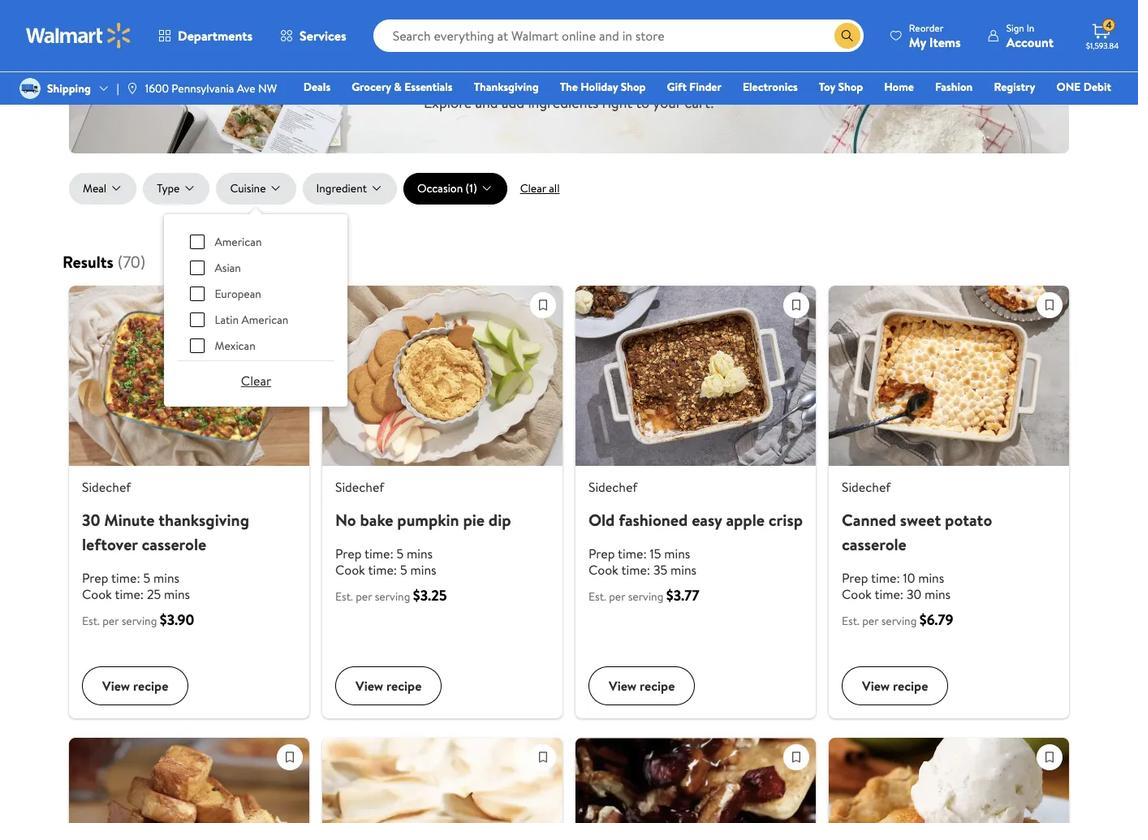Task type: locate. For each thing, give the bounding box(es) containing it.
nw
[[258, 80, 277, 97]]

toy
[[819, 79, 836, 95]]

clear
[[520, 181, 547, 197], [241, 372, 271, 390]]

american down european
[[242, 312, 289, 328]]

recipe for canned sweet potato casserole
[[893, 678, 929, 695]]

2 recipe from the left
[[387, 678, 422, 695]]

right
[[602, 93, 633, 113]]

cook inside prep time: 5 mins cook time: 5 mins
[[335, 561, 365, 579]]

cuisine button
[[216, 173, 296, 205]]

american up asian
[[215, 234, 262, 250]]

1 vertical spatial clear
[[241, 372, 271, 390]]

mins
[[407, 545, 433, 563], [665, 545, 691, 563], [411, 561, 437, 579], [671, 561, 697, 579], [154, 570, 180, 587], [919, 570, 945, 587], [164, 586, 190, 604], [925, 586, 951, 604]]

latin
[[215, 312, 239, 328]]

1 horizontal spatial 30
[[907, 586, 922, 604]]

prep time: 15 mins cook time: 35 mins
[[589, 545, 697, 579]]

cook inside prep time: 10 mins cook time: 30 mins
[[842, 586, 872, 604]]

est. down prep time: 5 mins cook time: 25 mins
[[82, 613, 100, 630]]

cook up 'est. per serving $3.77'
[[589, 561, 619, 579]]

clear inside button
[[520, 181, 547, 197]]

old fashioned easy apple crisp
[[589, 509, 803, 531]]

clear down mexican
[[241, 372, 271, 390]]

prep time: 10 mins cook time: 30 mins
[[842, 570, 951, 604]]

no bake pumpkin pie dip
[[335, 509, 511, 531]]

serving inside est. per serving $6.79
[[882, 613, 917, 630]]

&
[[394, 79, 402, 95]]

per down prep time: 10 mins cook time: 30 mins
[[863, 613, 879, 630]]

serving inside 'est. per serving $3.77'
[[628, 589, 664, 605]]

5 down the no bake pumpkin pie dip
[[397, 545, 404, 563]]

prep down leftover
[[82, 570, 108, 587]]

5
[[397, 545, 404, 563], [400, 561, 407, 579], [143, 570, 150, 587]]

est. down prep time: 15 mins cook time: 35 mins
[[589, 589, 607, 605]]

departments
[[178, 27, 253, 45]]

per
[[356, 589, 372, 605], [609, 589, 626, 605], [102, 613, 119, 630], [863, 613, 879, 630]]

in
[[1027, 21, 1035, 35]]

cook for 30 minute thanksgiving leftover casserole
[[82, 586, 112, 604]]

3 recipe from the left
[[640, 678, 675, 695]]

sidechef up canned
[[842, 479, 891, 496]]

grocery & essentials link
[[345, 78, 460, 96]]

est. down prep time: 5 mins cook time: 5 mins
[[335, 589, 353, 605]]

mins right 10
[[919, 570, 945, 587]]

your
[[653, 93, 682, 113]]

old fashioned easy apple crisp image
[[576, 286, 816, 466]]

1 vertical spatial american
[[242, 312, 289, 328]]

est. inside 'est. per serving $3.77'
[[589, 589, 607, 605]]

fashion
[[936, 79, 973, 95]]

no
[[335, 509, 356, 531]]

$3.90
[[160, 610, 194, 630]]

3 view from the left
[[609, 678, 637, 695]]

3 sidechef from the left
[[589, 479, 638, 496]]

per inside est. per serving $3.25
[[356, 589, 372, 605]]

cook up est. per serving $3.25
[[335, 561, 365, 579]]

4 view recipe from the left
[[863, 678, 929, 695]]

ingredient
[[316, 180, 367, 197]]

ave
[[237, 80, 256, 97]]

clear all
[[520, 181, 560, 197]]

ingredient button
[[303, 173, 397, 205]]

type
[[157, 180, 180, 197]]

4 recipe from the left
[[893, 678, 929, 695]]

search icon image
[[841, 29, 854, 42]]

apple
[[726, 509, 765, 531]]

prep inside prep time: 15 mins cook time: 35 mins
[[589, 545, 615, 563]]

est. inside est. per serving $3.25
[[335, 589, 353, 605]]

0 horizontal spatial clear
[[241, 372, 271, 390]]

per down prep time: 5 mins cook time: 25 mins
[[102, 613, 119, 630]]

prep down old
[[589, 545, 615, 563]]

 image
[[19, 78, 41, 99]]

30 minute thanksgiving leftover casserole image
[[69, 286, 309, 466]]

meal button
[[69, 173, 137, 205]]

prep for canned sweet potato casserole
[[842, 570, 869, 587]]

prep for old fashioned easy apple crisp
[[589, 545, 615, 563]]

1 recipe from the left
[[133, 678, 168, 695]]

view
[[102, 678, 130, 695], [356, 678, 384, 695], [609, 678, 637, 695], [863, 678, 890, 695]]

est. inside est. per serving $6.79
[[842, 613, 860, 630]]

pennsylvania
[[172, 80, 234, 97]]

walmart image
[[26, 23, 132, 49]]

sidechef up minute
[[82, 479, 131, 496]]

|
[[117, 80, 119, 97]]

clear all button
[[507, 176, 573, 202]]

$3.77
[[667, 586, 700, 606]]

1 horizontal spatial shop
[[839, 79, 864, 95]]

casserole down thanksgiving
[[142, 534, 207, 556]]

serving inside est. per serving $3.25
[[375, 589, 410, 605]]

american
[[215, 234, 262, 250], [242, 312, 289, 328]]

mins right 35
[[671, 561, 697, 579]]

0 vertical spatial clear
[[520, 181, 547, 197]]

recipe
[[133, 678, 168, 695], [387, 678, 422, 695], [640, 678, 675, 695], [893, 678, 929, 695]]

cook for canned sweet potato casserole
[[842, 586, 872, 604]]

thanksgiving
[[159, 509, 249, 531]]

clear for clear
[[241, 372, 271, 390]]

serving down prep time: 10 mins cook time: 30 mins
[[882, 613, 917, 630]]

registry
[[994, 79, 1036, 95]]

serving down the 25
[[122, 613, 157, 630]]

est. inside 'est. per serving $3.90'
[[82, 613, 100, 630]]

cook for old fashioned easy apple crisp
[[589, 561, 619, 579]]

 image
[[126, 82, 139, 95]]

cook inside prep time: 5 mins cook time: 25 mins
[[82, 586, 112, 604]]

per inside 'est. per serving $3.90'
[[102, 613, 119, 630]]

serving
[[375, 589, 410, 605], [628, 589, 664, 605], [122, 613, 157, 630], [882, 613, 917, 630]]

Search search field
[[373, 19, 864, 52]]

finder
[[690, 79, 722, 95]]

est. for 30 minute thanksgiving leftover casserole
[[82, 613, 100, 630]]

per inside est. per serving $6.79
[[863, 613, 879, 630]]

prep inside prep time: 5 mins cook time: 25 mins
[[82, 570, 108, 587]]

2 sidechef from the left
[[335, 479, 384, 496]]

est. for no bake pumpkin pie dip
[[335, 589, 353, 605]]

sidechef up old
[[589, 479, 638, 496]]

one debit walmart+
[[1057, 79, 1112, 118]]

sweet
[[901, 509, 942, 531]]

thanksgiving
[[474, 79, 539, 95]]

per down prep time: 5 mins cook time: 5 mins
[[356, 589, 372, 605]]

sidechef
[[82, 479, 131, 496], [335, 479, 384, 496], [589, 479, 638, 496], [842, 479, 891, 496]]

est. per serving $6.79
[[842, 610, 954, 630]]

Mexican checkbox
[[190, 339, 205, 353]]

est. down prep time: 10 mins cook time: 30 mins
[[842, 613, 860, 630]]

services button
[[266, 16, 360, 55]]

4 sidechef from the left
[[842, 479, 891, 496]]

(70)
[[118, 251, 146, 273]]

5 inside prep time: 5 mins cook time: 25 mins
[[143, 570, 150, 587]]

prep inside prep time: 5 mins cook time: 5 mins
[[335, 545, 362, 563]]

American checkbox
[[190, 235, 205, 249]]

1 horizontal spatial clear
[[520, 181, 547, 197]]

cook up est. per serving $6.79
[[842, 586, 872, 604]]

3 view recipe from the left
[[609, 678, 675, 695]]

0 horizontal spatial shop
[[621, 79, 646, 95]]

0 vertical spatial 30
[[82, 509, 100, 531]]

casserole
[[142, 534, 207, 556], [842, 534, 907, 556]]

sidechef for no bake pumpkin pie dip
[[335, 479, 384, 496]]

test image
[[531, 293, 556, 318], [785, 293, 809, 318], [1038, 293, 1062, 318], [278, 746, 302, 770], [531, 746, 556, 770], [785, 746, 809, 770], [1038, 746, 1062, 770]]

2 shop from the left
[[839, 79, 864, 95]]

sign
[[1007, 21, 1025, 35]]

all
[[549, 181, 560, 197]]

prep time: 5 mins cook time: 5 mins
[[335, 545, 437, 579]]

mins right the 25
[[164, 586, 190, 604]]

view recipe
[[102, 678, 168, 695], [356, 678, 422, 695], [609, 678, 675, 695], [863, 678, 929, 695]]

casserole inside 30 minute thanksgiving leftover casserole
[[142, 534, 207, 556]]

30 up est. per serving $6.79
[[907, 586, 922, 604]]

2 casserole from the left
[[842, 534, 907, 556]]

account
[[1007, 33, 1054, 51]]

cook up 'est. per serving $3.90'
[[82, 586, 112, 604]]

pumpkin
[[397, 509, 459, 531]]

2 view from the left
[[356, 678, 384, 695]]

shipping
[[47, 80, 91, 97]]

Asian checkbox
[[190, 261, 205, 275]]

clear inside button
[[241, 372, 271, 390]]

35
[[654, 561, 668, 579]]

1 vertical spatial 30
[[907, 586, 922, 604]]

occasion (1) button
[[404, 173, 507, 205]]

est.
[[335, 589, 353, 605], [589, 589, 607, 605], [82, 613, 100, 630], [842, 613, 860, 630]]

home link
[[877, 78, 922, 96]]

prep for 30 minute thanksgiving leftover casserole
[[82, 570, 108, 587]]

0 horizontal spatial 30
[[82, 509, 100, 531]]

prep inside prep time: 10 mins cook time: 30 mins
[[842, 570, 869, 587]]

mexican
[[215, 338, 256, 354]]

0 horizontal spatial casserole
[[142, 534, 207, 556]]

1 casserole from the left
[[142, 534, 207, 556]]

clear left "all"
[[520, 181, 547, 197]]

serving down 35
[[628, 589, 664, 605]]

to
[[636, 93, 650, 113]]

the holiday shop link
[[553, 78, 653, 96]]

sidechef up 'no'
[[335, 479, 384, 496]]

4 view from the left
[[863, 678, 890, 695]]

serving inside 'est. per serving $3.90'
[[122, 613, 157, 630]]

prep down 'no'
[[335, 545, 362, 563]]

recipe ideas explore and add ingredients right to your cart!
[[424, 53, 715, 113]]

per inside 'est. per serving $3.77'
[[609, 589, 626, 605]]

$3.25
[[413, 586, 447, 606]]

type button
[[143, 173, 210, 205]]

serving down prep time: 5 mins cook time: 5 mins
[[375, 589, 410, 605]]

2 view recipe from the left
[[356, 678, 422, 695]]

cook inside prep time: 15 mins cook time: 35 mins
[[589, 561, 619, 579]]

$1,593.84
[[1087, 40, 1119, 51]]

mins up the $3.25
[[411, 561, 437, 579]]

30 up leftover
[[82, 509, 100, 531]]

mins right "15" on the bottom right of page
[[665, 545, 691, 563]]

per down prep time: 15 mins cook time: 35 mins
[[609, 589, 626, 605]]

casserole down canned
[[842, 534, 907, 556]]

prep left 10
[[842, 570, 869, 587]]

5 up 'est. per serving $3.90'
[[143, 570, 150, 587]]

1 horizontal spatial casserole
[[842, 534, 907, 556]]



Task type: describe. For each thing, give the bounding box(es) containing it.
occasion
[[417, 180, 463, 197]]

old
[[589, 509, 615, 531]]

electronics
[[743, 79, 798, 95]]

sign in account
[[1007, 21, 1054, 51]]

one
[[1057, 79, 1081, 95]]

1600 pennsylvania ave nw
[[145, 80, 277, 97]]

1 shop from the left
[[621, 79, 646, 95]]

european
[[215, 286, 261, 302]]

recipe for no bake pumpkin pie dip
[[387, 678, 422, 695]]

canned sweet potato casserole image
[[829, 286, 1070, 466]]

per for canned sweet potato casserole
[[863, 613, 879, 630]]

holiday
[[581, 79, 618, 95]]

30 inside 30 minute thanksgiving leftover casserole
[[82, 509, 100, 531]]

25
[[147, 586, 161, 604]]

4
[[1107, 18, 1113, 32]]

per for no bake pumpkin pie dip
[[356, 589, 372, 605]]

est. per serving $3.25
[[335, 586, 447, 606]]

grocery & essentials
[[352, 79, 453, 95]]

European checkbox
[[190, 287, 205, 301]]

Walmart Site-Wide search field
[[373, 19, 864, 52]]

recipe for old fashioned easy apple crisp
[[640, 678, 675, 695]]

clear for clear all
[[520, 181, 547, 197]]

30 inside prep time: 10 mins cook time: 30 mins
[[907, 586, 922, 604]]

1 view recipe from the left
[[102, 678, 168, 695]]

crisp
[[769, 509, 803, 531]]

reorder my items
[[910, 21, 961, 51]]

est. per serving $3.77
[[589, 586, 700, 606]]

the holiday shop
[[560, 79, 646, 95]]

per for 30 minute thanksgiving leftover casserole
[[102, 613, 119, 630]]

0 vertical spatial american
[[215, 234, 262, 250]]

canned sweet potato casserole
[[842, 509, 993, 556]]

the
[[560, 79, 578, 95]]

prep for no bake pumpkin pie dip
[[335, 545, 362, 563]]

items
[[930, 33, 961, 51]]

latin american
[[215, 312, 289, 328]]

results (70)
[[63, 251, 146, 273]]

departments button
[[145, 16, 266, 55]]

5 up est. per serving $3.25
[[400, 561, 407, 579]]

casserole inside the canned sweet potato casserole
[[842, 534, 907, 556]]

view for canned sweet potato casserole
[[863, 678, 890, 695]]

est. for old fashioned easy apple crisp
[[589, 589, 607, 605]]

essentials
[[405, 79, 453, 95]]

sidechef for canned sweet potato casserole
[[842, 479, 891, 496]]

grocery
[[352, 79, 391, 95]]

sidechef for old fashioned easy apple crisp
[[589, 479, 638, 496]]

minute
[[104, 509, 155, 531]]

one debit link
[[1050, 78, 1119, 96]]

leftover
[[82, 534, 138, 556]]

gift finder
[[667, 79, 722, 95]]

5 for pumpkin
[[397, 545, 404, 563]]

deals link
[[296, 78, 338, 96]]

30 minute thanksgiving leftover casserole
[[82, 509, 249, 556]]

5 for thanksgiving
[[143, 570, 150, 587]]

cart!
[[685, 93, 715, 113]]

per for old fashioned easy apple crisp
[[609, 589, 626, 605]]

toy shop
[[819, 79, 864, 95]]

and
[[476, 93, 498, 113]]

est. per serving $3.90
[[82, 610, 194, 630]]

pie
[[463, 509, 485, 531]]

(1)
[[466, 180, 477, 197]]

15
[[650, 545, 662, 563]]

toy shop link
[[812, 78, 871, 96]]

gift finder link
[[660, 78, 729, 96]]

gift
[[667, 79, 687, 95]]

serving for fashioned
[[628, 589, 664, 605]]

view for no bake pumpkin pie dip
[[356, 678, 384, 695]]

potato
[[945, 509, 993, 531]]

est. for canned sweet potato casserole
[[842, 613, 860, 630]]

bake
[[360, 509, 394, 531]]

canned
[[842, 509, 897, 531]]

results
[[63, 251, 114, 273]]

4 $1,593.84
[[1087, 18, 1119, 51]]

fashioned
[[619, 509, 688, 531]]

reorder
[[910, 21, 944, 35]]

view recipe for old fashioned easy apple crisp
[[609, 678, 675, 695]]

mins up the $6.79
[[925, 586, 951, 604]]

asian
[[215, 260, 241, 276]]

cuisine
[[230, 180, 266, 197]]

services
[[300, 27, 347, 45]]

serving for bake
[[375, 589, 410, 605]]

thanksgiving link
[[467, 78, 546, 96]]

registry link
[[987, 78, 1043, 96]]

Latin American checkbox
[[190, 313, 205, 327]]

serving for sweet
[[882, 613, 917, 630]]

home
[[885, 79, 915, 95]]

debit
[[1084, 79, 1112, 95]]

my
[[910, 33, 927, 51]]

clear button
[[222, 365, 291, 397]]

cook for no bake pumpkin pie dip
[[335, 561, 365, 579]]

serving for minute
[[122, 613, 157, 630]]

deals
[[304, 79, 331, 95]]

dip
[[489, 509, 511, 531]]

view recipe for no bake pumpkin pie dip
[[356, 678, 422, 695]]

no bake pumpkin pie dip image
[[322, 286, 563, 466]]

mins up $3.90
[[154, 570, 180, 587]]

view for old fashioned easy apple crisp
[[609, 678, 637, 695]]

walmart+ link
[[1056, 101, 1119, 119]]

1600
[[145, 80, 169, 97]]

fashion link
[[928, 78, 981, 96]]

1 sidechef from the left
[[82, 479, 131, 496]]

mins down the no bake pumpkin pie dip
[[407, 545, 433, 563]]

10
[[904, 570, 916, 587]]

prep time: 5 mins cook time: 25 mins
[[82, 570, 190, 604]]

$6.79
[[920, 610, 954, 630]]

recipe
[[498, 53, 575, 89]]

1 view from the left
[[102, 678, 130, 695]]

easy
[[692, 509, 723, 531]]

view recipe for canned sweet potato casserole
[[863, 678, 929, 695]]

walmart+
[[1063, 102, 1112, 118]]



Task type: vqa. For each thing, say whether or not it's contained in the screenshot.
Clear "button"
yes



